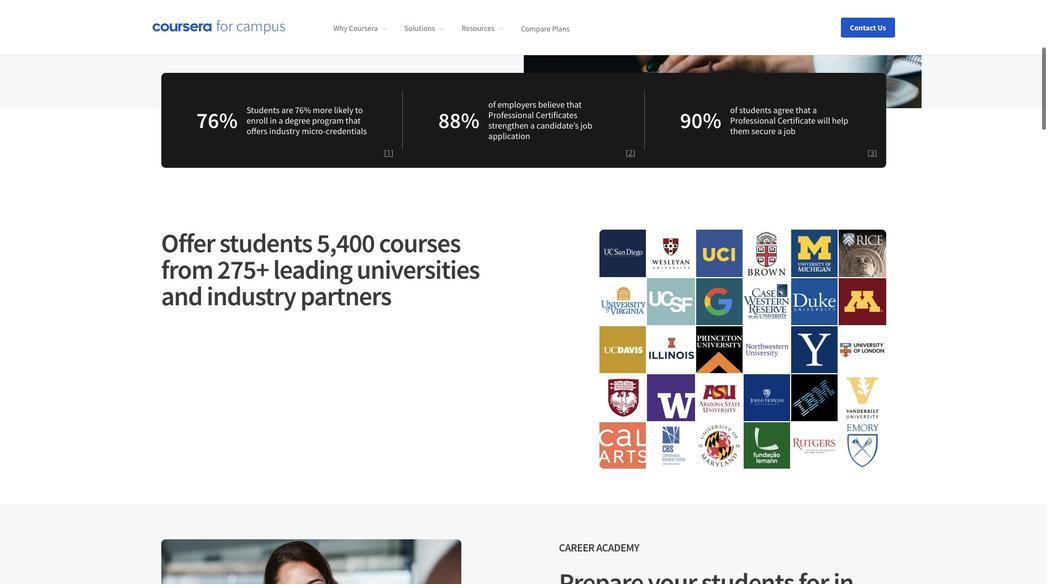 Task type: locate. For each thing, give the bounding box(es) containing it.
partners
[[300, 280, 391, 313]]

likely
[[334, 104, 354, 115]]

1 [ from the left
[[384, 148, 387, 158]]

certificate
[[778, 115, 816, 126]]

0 horizontal spatial students
[[219, 227, 312, 260]]

job right candidate's
[[581, 120, 593, 131]]

that right believe
[[567, 99, 582, 110]]

micro-
[[302, 125, 326, 136]]

application
[[489, 130, 530, 142]]

offers
[[247, 125, 268, 136]]

]
[[391, 148, 394, 158], [633, 148, 636, 158], [875, 148, 878, 158]]

professional up application at the top
[[489, 109, 534, 121]]

of for 88%
[[489, 99, 496, 110]]

that inside of students agree that a professional certificate will help them secure a job
[[796, 104, 811, 115]]

1 horizontal spatial job
[[784, 125, 796, 136]]

job down agree
[[784, 125, 796, 136]]

1 horizontal spatial professional
[[731, 115, 776, 126]]

industry inside students are 76% more likely to enroll in a degree program that offers industry micro-credentials
[[269, 125, 300, 136]]

strengthen
[[489, 120, 529, 131]]

students inside offer students 5,400 courses from 275+ leading universities and industry partners
[[219, 227, 312, 260]]

that inside students are 76% more likely to enroll in a degree program that offers industry micro-credentials
[[346, 115, 361, 126]]

76% left enroll
[[197, 107, 238, 134]]

compare
[[521, 23, 551, 33]]

a left will
[[813, 104, 817, 115]]

a right strengthen
[[531, 120, 535, 131]]

students
[[740, 104, 772, 115], [219, 227, 312, 260]]

more
[[313, 104, 332, 115]]

3 [ from the left
[[868, 148, 871, 158]]

contact us
[[850, 22, 886, 32]]

3
[[871, 148, 875, 158]]

0 horizontal spatial job
[[581, 120, 593, 131]]

0 horizontal spatial professional
[[489, 109, 534, 121]]

offer students 5,400 courses from 275+ leading universities and industry partners
[[161, 227, 480, 313]]

agree
[[773, 104, 794, 115]]

[ 1 ]
[[384, 148, 394, 158]]

0 horizontal spatial 76%
[[197, 107, 238, 134]]

2 horizontal spatial that
[[796, 104, 811, 115]]

0 horizontal spatial [
[[384, 148, 387, 158]]

us
[[878, 22, 886, 32]]

them
[[731, 125, 750, 136]]

of inside of students agree that a professional certificate will help them secure a job
[[731, 104, 738, 115]]

that for 90%
[[796, 104, 811, 115]]

students for 275+
[[219, 227, 312, 260]]

industry
[[269, 125, 300, 136], [207, 280, 296, 313]]

that right program
[[346, 115, 361, 126]]

3 ] from the left
[[875, 148, 878, 158]]

1 horizontal spatial ]
[[633, 148, 636, 158]]

2 [ from the left
[[626, 148, 629, 158]]

that inside of employers believe that professional certificates strengthen a candidate's job application
[[567, 99, 582, 110]]

academy
[[597, 541, 639, 555]]

2 horizontal spatial ]
[[875, 148, 878, 158]]

of up them
[[731, 104, 738, 115]]

of inside of employers believe that professional certificates strengthen a candidate's job application
[[489, 99, 496, 110]]

a
[[813, 104, 817, 115], [279, 115, 283, 126], [531, 120, 535, 131], [778, 125, 782, 136]]

plans
[[261, 25, 281, 36]]

will
[[818, 115, 831, 126]]

that
[[567, 99, 582, 110], [796, 104, 811, 115], [346, 115, 361, 126]]

that right agree
[[796, 104, 811, 115]]

1 horizontal spatial [
[[626, 148, 629, 158]]

secure
[[752, 125, 776, 136]]

76% right are
[[295, 104, 311, 115]]

0 horizontal spatial that
[[346, 115, 361, 126]]

2 horizontal spatial [
[[868, 148, 871, 158]]

2
[[629, 148, 633, 158]]

of students agree that a professional certificate will help them secure a job
[[731, 104, 849, 136]]

0 horizontal spatial ]
[[391, 148, 394, 158]]

1 horizontal spatial students
[[740, 104, 772, 115]]

employers
[[498, 99, 537, 110]]

0 vertical spatial students
[[740, 104, 772, 115]]

see
[[161, 25, 175, 36]]

job inside of employers believe that professional certificates strengthen a candidate's job application
[[581, 120, 593, 131]]

students inside of students agree that a professional certificate will help them secure a job
[[740, 104, 772, 115]]

[
[[384, 148, 387, 158], [626, 148, 629, 158], [868, 148, 871, 158]]

professional left certificate
[[731, 115, 776, 126]]

a inside students are 76% more likely to enroll in a degree program that offers industry micro-credentials
[[279, 115, 283, 126]]

from
[[161, 253, 213, 286]]

professional
[[489, 109, 534, 121], [731, 115, 776, 126]]

help
[[832, 115, 849, 126]]

certificates
[[536, 109, 578, 121]]

resources link
[[462, 23, 504, 33]]

0 vertical spatial industry
[[269, 125, 300, 136]]

[ for 90%
[[868, 148, 871, 158]]

76%
[[295, 104, 311, 115], [197, 107, 238, 134]]

program
[[312, 115, 344, 126]]

1 vertical spatial students
[[219, 227, 312, 260]]

a inside of employers believe that professional certificates strengthen a candidate's job application
[[531, 120, 535, 131]]

job
[[581, 120, 593, 131], [784, 125, 796, 136]]

0 horizontal spatial of
[[489, 99, 496, 110]]

students
[[247, 104, 280, 115]]

of left employers at top
[[489, 99, 496, 110]]

2 ] from the left
[[633, 148, 636, 158]]

1 horizontal spatial that
[[567, 99, 582, 110]]

solutions link
[[405, 23, 444, 33]]

1 horizontal spatial 76%
[[295, 104, 311, 115]]

options,
[[195, 25, 225, 36]]

[ for 88%
[[626, 148, 629, 158]]

1 horizontal spatial of
[[731, 104, 738, 115]]

of
[[489, 99, 496, 110], [731, 104, 738, 115]]

thirty logos from well known universities image
[[599, 230, 886, 469]]

offer
[[161, 227, 215, 260]]

1 ] from the left
[[391, 148, 394, 158]]

that for 88%
[[567, 99, 582, 110]]

professional inside of employers believe that professional certificates strengthen a candidate's job application
[[489, 109, 534, 121]]

a right in
[[279, 115, 283, 126]]

1 vertical spatial industry
[[207, 280, 296, 313]]

5,400
[[317, 227, 375, 260]]



Task type: vqa. For each thing, say whether or not it's contained in the screenshot.
6 button
no



Task type: describe. For each thing, give the bounding box(es) containing it.
credentials
[[326, 125, 367, 136]]

compare plans
[[227, 25, 281, 36]]

courses
[[379, 227, 461, 260]]

compare plans link
[[227, 24, 295, 38]]

compare plans link
[[521, 23, 570, 33]]

[ 2 ]
[[626, 148, 636, 158]]

believe
[[538, 99, 565, 110]]

why
[[334, 23, 348, 33]]

[ 3 ]
[[868, 148, 878, 158]]

] for 76%
[[391, 148, 394, 158]]

professional inside of students agree that a professional certificate will help them secure a job
[[731, 115, 776, 126]]

industry inside offer students 5,400 courses from 275+ leading universities and industry partners
[[207, 280, 296, 313]]

coursera
[[349, 23, 378, 33]]

leading
[[273, 253, 352, 286]]

of employers believe that professional certificates strengthen a candidate's job application
[[489, 99, 593, 142]]

90%
[[680, 107, 722, 134]]

enroll
[[247, 115, 268, 126]]

job inside of students agree that a professional certificate will help them secure a job
[[784, 125, 796, 136]]

275+
[[217, 253, 269, 286]]

career
[[559, 541, 595, 555]]

resources
[[462, 23, 495, 33]]

[ for 76%
[[384, 148, 387, 158]]

students for professional
[[740, 104, 772, 115]]

see your options,
[[161, 25, 227, 36]]

plans
[[552, 23, 570, 33]]

are
[[281, 104, 293, 115]]

your
[[176, 25, 193, 36]]

and
[[161, 280, 202, 313]]

] for 90%
[[875, 148, 878, 158]]

candidate's
[[537, 120, 579, 131]]

solutions
[[405, 23, 435, 33]]

1
[[387, 148, 391, 158]]

in
[[270, 115, 277, 126]]

to
[[355, 104, 363, 115]]

degree
[[285, 115, 310, 126]]

compare plans
[[521, 23, 570, 33]]

students are 76% more likely to enroll in a degree program that offers industry micro-credentials
[[247, 104, 367, 136]]

why coursera link
[[334, 23, 387, 33]]

why coursera
[[334, 23, 378, 33]]

compare
[[227, 25, 260, 36]]

career academy
[[559, 541, 639, 555]]

contact us button
[[841, 17, 895, 37]]

of for 90%
[[731, 104, 738, 115]]

a right secure
[[778, 125, 782, 136]]

76% inside students are 76% more likely to enroll in a degree program that offers industry micro-credentials
[[295, 104, 311, 115]]

88%
[[438, 107, 480, 134]]

coursera for campus image
[[152, 20, 285, 35]]

] for 88%
[[633, 148, 636, 158]]

contact
[[850, 22, 876, 32]]

universities
[[357, 253, 480, 286]]



